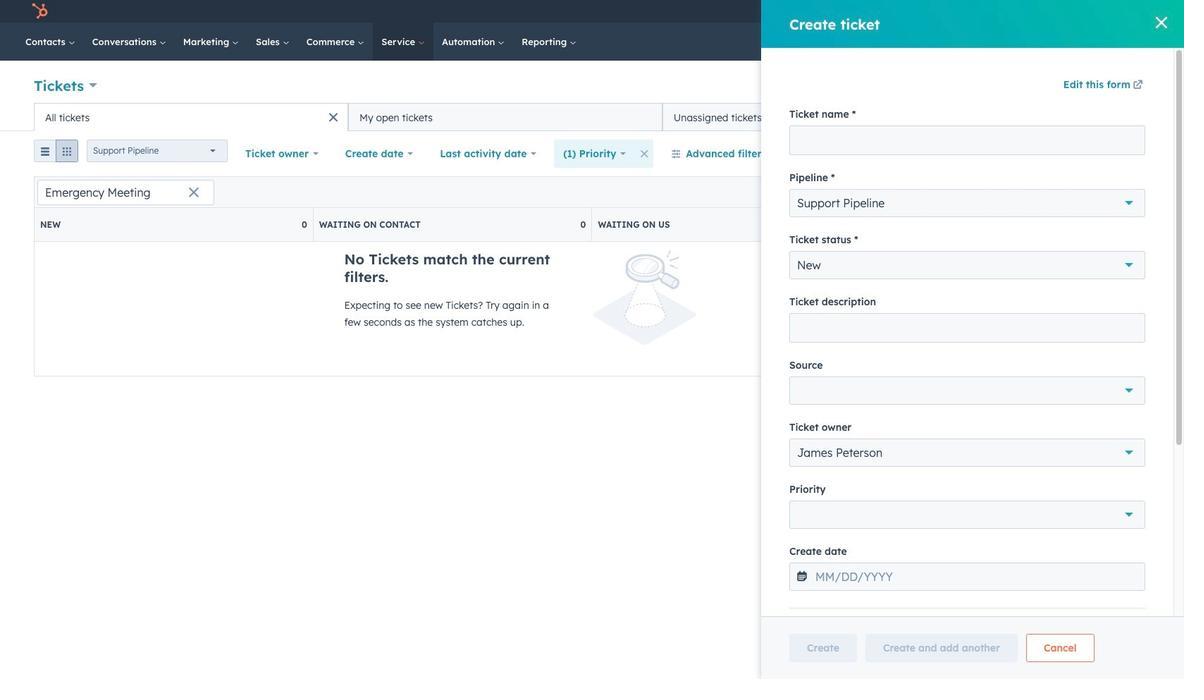 Task type: describe. For each thing, give the bounding box(es) containing it.
marketplaces image
[[915, 6, 927, 19]]



Task type: locate. For each thing, give the bounding box(es) containing it.
james peterson image
[[1021, 5, 1034, 18]]

Search HubSpot search field
[[987, 30, 1135, 54]]

Search ID, name, or description search field
[[37, 179, 214, 205]]

group
[[34, 140, 78, 168]]

banner
[[34, 71, 1151, 103]]

menu
[[812, 0, 1168, 23]]

clear input image
[[188, 187, 200, 199]]



Task type: vqa. For each thing, say whether or not it's contained in the screenshot.
Clear input "Icon"
yes



